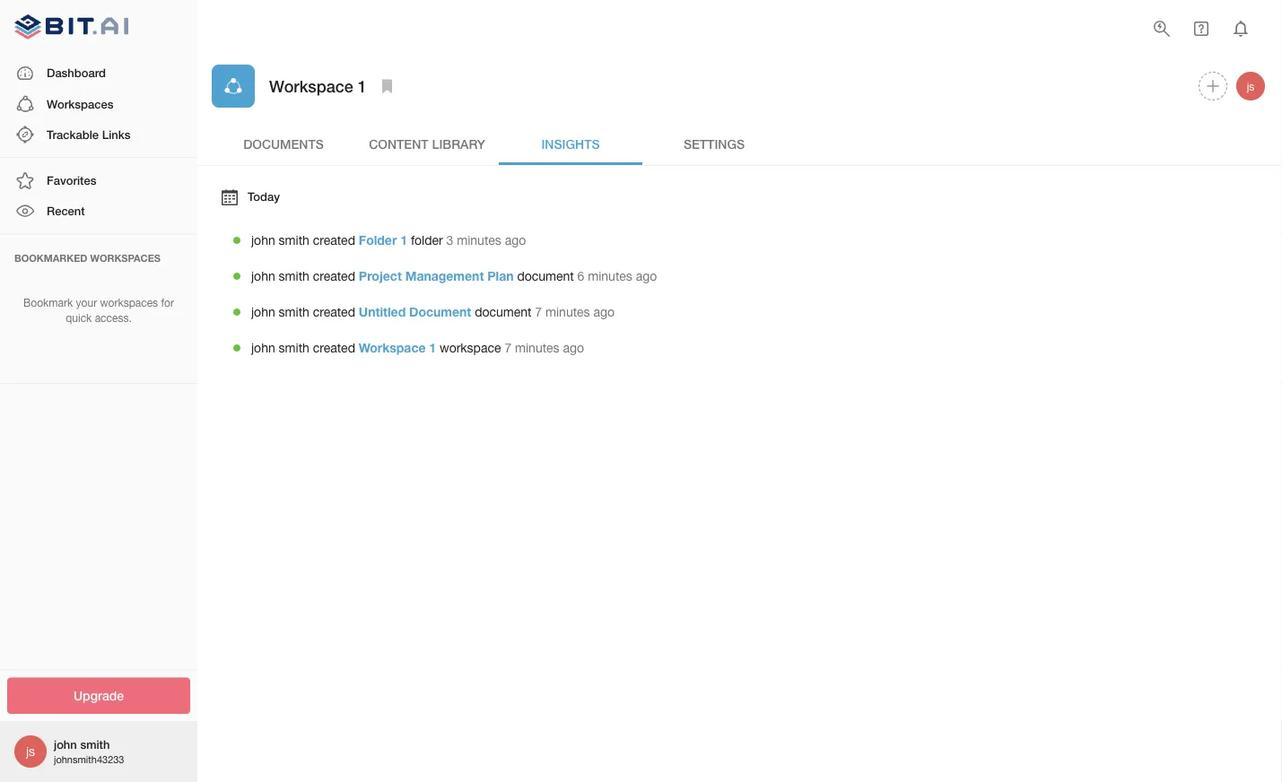 Task type: locate. For each thing, give the bounding box(es) containing it.
johnsmith43233
[[54, 754, 124, 766]]

dashboard
[[47, 66, 106, 80]]

0 horizontal spatial js
[[26, 744, 35, 759]]

ago
[[505, 233, 526, 248], [636, 269, 657, 284], [594, 305, 615, 320], [563, 341, 584, 356]]

0 vertical spatial document
[[517, 269, 574, 284]]

minutes right workspace
[[515, 341, 560, 356]]

john for john smith created project management plan document 6 minutes ago
[[251, 269, 275, 284]]

1 down the john smith created untitled document document 7 minutes ago
[[429, 341, 436, 356]]

smith for john smith created workspace 1 workspace 7 minutes ago
[[279, 341, 309, 356]]

2 vertical spatial 1
[[429, 341, 436, 356]]

6
[[578, 269, 584, 284]]

documents link
[[212, 122, 355, 165]]

ago for john smith created folder 1 folder 3 minutes ago
[[505, 233, 526, 248]]

bookmarked workspaces
[[14, 252, 161, 264]]

1 for workspace
[[429, 341, 436, 356]]

john smith created project management plan document 6 minutes ago
[[251, 269, 657, 284]]

document left 6
[[517, 269, 574, 284]]

document
[[517, 269, 574, 284], [475, 305, 532, 320]]

document down plan
[[475, 305, 532, 320]]

recent button
[[0, 196, 197, 227]]

1 vertical spatial document
[[475, 305, 532, 320]]

john for john smith created untitled document document 7 minutes ago
[[251, 305, 275, 320]]

workspace down untitled
[[359, 341, 426, 356]]

created left untitled
[[313, 305, 355, 320]]

folder
[[359, 233, 397, 248]]

bookmark your workspaces for quick access.
[[23, 297, 174, 324]]

0 horizontal spatial 1
[[358, 76, 367, 95]]

3
[[446, 233, 453, 248]]

1 horizontal spatial workspace
[[359, 341, 426, 356]]

created for workspace
[[313, 341, 355, 356]]

bookmark image
[[377, 75, 398, 97]]

favorites
[[47, 173, 96, 187]]

minutes right 3
[[457, 233, 501, 248]]

content
[[369, 136, 429, 151]]

insights
[[542, 136, 600, 151]]

1 left folder
[[400, 233, 407, 248]]

smith for john smith created folder 1 folder 3 minutes ago
[[279, 233, 309, 248]]

created left the workspace 1 'link'
[[313, 341, 355, 356]]

7
[[535, 305, 542, 320], [505, 341, 512, 356]]

workspace
[[269, 76, 353, 95], [359, 341, 426, 356]]

2 horizontal spatial 1
[[429, 341, 436, 356]]

created left the folder
[[313, 233, 355, 248]]

quick
[[66, 312, 92, 324]]

1 horizontal spatial 7
[[535, 305, 542, 320]]

1 left bookmark image
[[358, 76, 367, 95]]

john for john smith created workspace 1 workspace 7 minutes ago
[[251, 341, 275, 356]]

created
[[313, 233, 355, 248], [313, 269, 355, 284], [313, 305, 355, 320], [313, 341, 355, 356]]

0 horizontal spatial 7
[[505, 341, 512, 356]]

1 vertical spatial 7
[[505, 341, 512, 356]]

access.
[[95, 312, 132, 324]]

1 vertical spatial 1
[[400, 233, 407, 248]]

0 vertical spatial 1
[[358, 76, 367, 95]]

2 created from the top
[[313, 269, 355, 284]]

1 created from the top
[[313, 233, 355, 248]]

7 for document
[[535, 305, 542, 320]]

1 vertical spatial js
[[26, 744, 35, 759]]

4 created from the top
[[313, 341, 355, 356]]

tab list
[[212, 122, 1268, 165]]

0 vertical spatial js
[[1247, 80, 1255, 92]]

js
[[1247, 80, 1255, 92], [26, 744, 35, 759]]

3 created from the top
[[313, 305, 355, 320]]

workspaces
[[47, 97, 113, 111]]

minutes down 6
[[546, 305, 590, 320]]

smith
[[279, 233, 309, 248], [279, 269, 309, 284], [279, 305, 309, 320], [279, 341, 309, 356], [80, 738, 110, 752]]

workspace up documents
[[269, 76, 353, 95]]

minutes for john smith created workspace 1 workspace 7 minutes ago
[[515, 341, 560, 356]]

project
[[359, 269, 402, 284]]

john inside john smith johnsmith43233
[[54, 738, 77, 752]]

workspaces
[[100, 297, 158, 309]]

john
[[251, 233, 275, 248], [251, 269, 275, 284], [251, 305, 275, 320], [251, 341, 275, 356], [54, 738, 77, 752]]

js inside js button
[[1247, 80, 1255, 92]]

minutes
[[457, 233, 501, 248], [588, 269, 632, 284], [546, 305, 590, 320], [515, 341, 560, 356]]

workspaces
[[90, 252, 161, 264]]

0 vertical spatial 7
[[535, 305, 542, 320]]

smith for john smith johnsmith43233
[[80, 738, 110, 752]]

created left project at the top left
[[313, 269, 355, 284]]

smith inside john smith johnsmith43233
[[80, 738, 110, 752]]

1
[[358, 76, 367, 95], [400, 233, 407, 248], [429, 341, 436, 356]]

0 horizontal spatial workspace
[[269, 76, 353, 95]]

1 horizontal spatial 1
[[400, 233, 407, 248]]

smith for john smith created untitled document document 7 minutes ago
[[279, 305, 309, 320]]

1 horizontal spatial js
[[1247, 80, 1255, 92]]

content library
[[369, 136, 485, 151]]

john for john smith created folder 1 folder 3 minutes ago
[[251, 233, 275, 248]]

folder
[[411, 233, 443, 248]]

minutes for john smith created folder 1 folder 3 minutes ago
[[457, 233, 501, 248]]



Task type: describe. For each thing, give the bounding box(es) containing it.
dashboard button
[[0, 58, 197, 89]]

workspace 1
[[269, 76, 367, 95]]

john smith created folder 1 folder 3 minutes ago
[[251, 233, 526, 248]]

upgrade
[[74, 689, 124, 704]]

john smith created untitled document document 7 minutes ago
[[251, 305, 615, 320]]

created for untitled
[[313, 305, 355, 320]]

content library link
[[355, 122, 499, 165]]

for
[[161, 297, 174, 309]]

ago for john smith created workspace 1 workspace 7 minutes ago
[[563, 341, 584, 356]]

workspace
[[440, 341, 501, 356]]

favorites button
[[0, 165, 197, 196]]

john smith johnsmith43233
[[54, 738, 124, 766]]

tab list containing documents
[[212, 122, 1268, 165]]

your
[[76, 297, 97, 309]]

documents
[[243, 136, 324, 151]]

7 for workspace
[[505, 341, 512, 356]]

document
[[409, 305, 471, 320]]

workspace 1 link
[[359, 341, 436, 356]]

recent
[[47, 204, 85, 218]]

links
[[102, 127, 131, 141]]

smith for john smith created project management plan document 6 minutes ago
[[279, 269, 309, 284]]

folder 1 link
[[359, 233, 407, 248]]

settings link
[[642, 122, 786, 165]]

workspaces button
[[0, 89, 197, 119]]

trackable links button
[[0, 119, 197, 150]]

plan
[[487, 269, 514, 284]]

project management plan link
[[359, 269, 514, 284]]

john for john smith johnsmith43233
[[54, 738, 77, 752]]

1 vertical spatial workspace
[[359, 341, 426, 356]]

minutes for john smith created untitled document document 7 minutes ago
[[546, 305, 590, 320]]

untitled document link
[[359, 305, 471, 320]]

upgrade button
[[7, 678, 190, 714]]

created for folder
[[313, 233, 355, 248]]

john smith created workspace 1 workspace 7 minutes ago
[[251, 341, 584, 356]]

management
[[405, 269, 484, 284]]

settings
[[684, 136, 745, 151]]

ago for john smith created untitled document document 7 minutes ago
[[594, 305, 615, 320]]

library
[[432, 136, 485, 151]]

today
[[248, 189, 280, 203]]

trackable links
[[47, 127, 131, 141]]

untitled
[[359, 305, 406, 320]]

trackable
[[47, 127, 99, 141]]

0 vertical spatial workspace
[[269, 76, 353, 95]]

insights link
[[499, 122, 642, 165]]

js button
[[1234, 69, 1268, 103]]

minutes right 6
[[588, 269, 632, 284]]

bookmark
[[23, 297, 73, 309]]

created for project
[[313, 269, 355, 284]]

bookmarked
[[14, 252, 87, 264]]

1 for folder
[[400, 233, 407, 248]]



Task type: vqa. For each thing, say whether or not it's contained in the screenshot.
Manage corresponding to Manage Collaborators Learn More
no



